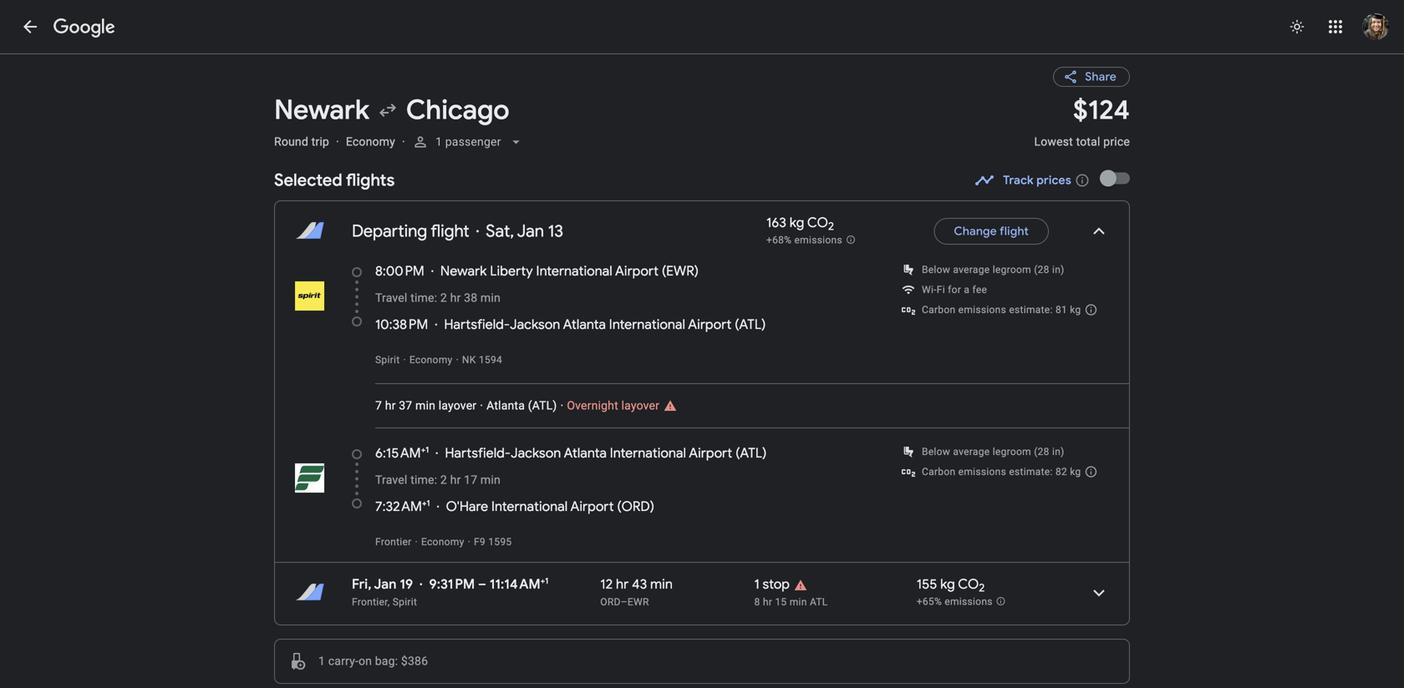 Task type: describe. For each thing, give the bounding box(es) containing it.
min for 7
[[416, 399, 436, 413]]

co for 163 kg co
[[808, 214, 828, 232]]

legroom for hartsfield-jackson atlanta international airport (atl)
[[993, 446, 1032, 458]]

change
[[954, 224, 997, 239]]

43
[[632, 576, 647, 594]]

go back image
[[20, 17, 40, 37]]

hartsfield-jackson atlanta international airport (atl) for 10:38 pm
[[444, 316, 766, 334]]

Departure time: 9:31 PM. text field
[[429, 576, 475, 594]]

fee
[[973, 284, 988, 296]]

carbon for carbon emissions estimate: 81 kg
[[922, 304, 956, 316]]

total duration 12 hr 43 min. element
[[601, 576, 755, 596]]

11:14 am
[[490, 576, 541, 594]]

7:32 am
[[375, 499, 422, 516]]

0 vertical spatial economy
[[346, 135, 395, 149]]

carbon emissions estimate: 81 kg
[[922, 304, 1082, 316]]

2 vertical spatial 1
[[319, 655, 325, 669]]

f9 1595
[[474, 537, 512, 548]]

in) for (ewr)
[[1053, 264, 1065, 276]]

0 vertical spatial spirit
[[375, 354, 400, 366]]

round
[[274, 135, 308, 149]]

+1 inside 9:31 pm – 11:14 am +1
[[541, 576, 549, 587]]

jan for fri,
[[374, 576, 397, 594]]

trip
[[312, 135, 329, 149]]

10:38 pm
[[375, 316, 428, 334]]

round trip
[[274, 135, 329, 149]]

ord
[[601, 597, 621, 609]]

overnight
[[567, 399, 619, 413]]

newark for newark liberty international airport (ewr)
[[441, 263, 487, 280]]

12 hr 43 min ord – ewr
[[601, 576, 673, 609]]

124 us dollars element
[[1074, 93, 1130, 128]]

learn more about tracked prices image
[[1075, 173, 1090, 188]]

list containing departing flight
[[275, 201, 1130, 625]]

(ord)
[[617, 499, 655, 516]]

7
[[375, 399, 382, 413]]

17
[[464, 474, 478, 487]]

lowest
[[1035, 135, 1073, 149]]

overnight layover
[[567, 399, 660, 413]]

1 stop flight. element
[[755, 576, 790, 596]]

Arrival time: 10:38 PM. text field
[[375, 316, 428, 334]]

below average legroom (28 in) for (ewr)
[[922, 264, 1065, 276]]

track
[[1003, 173, 1034, 188]]

change flight button
[[934, 212, 1049, 252]]

1 vertical spatial  image
[[561, 399, 564, 413]]

jackson for 6:15 am
[[511, 445, 561, 462]]

co for 155 kg co
[[958, 576, 979, 594]]

international up the (ord) in the left of the page
[[610, 445, 686, 462]]

wi-fi for a fee
[[922, 284, 988, 296]]

9:31 pm – 11:14 am +1
[[429, 576, 549, 594]]

15
[[775, 597, 787, 609]]

ewr
[[628, 597, 649, 609]]

hr left 38
[[450, 291, 461, 305]]

(28 for (ewr)
[[1034, 264, 1050, 276]]

7 hr 37 min layover
[[375, 399, 477, 413]]

travel time: 2 hr 38 min
[[375, 291, 501, 305]]

for
[[948, 284, 962, 296]]

selected flights
[[274, 170, 395, 191]]

carry-
[[328, 655, 359, 669]]

average for (ewr)
[[953, 264, 990, 276]]

19
[[400, 576, 413, 594]]

legroom for newark liberty international airport (ewr)
[[993, 264, 1032, 276]]

sat,
[[486, 221, 514, 242]]

fi
[[937, 284, 946, 296]]

flight for change flight
[[1000, 224, 1029, 239]]

$124 lowest total price
[[1035, 93, 1130, 149]]

1 carry-on bag costs 386 us dollars element
[[288, 652, 428, 672]]

frontier,
[[352, 597, 390, 609]]

2 layover from the left
[[622, 399, 660, 413]]

selected
[[274, 170, 342, 191]]

emissions for carbon emissions estimate: 82 kg
[[959, 467, 1007, 478]]

81
[[1056, 304, 1068, 316]]

atlanta for 10:38 pm
[[563, 316, 606, 334]]

kg right the '81'
[[1070, 304, 1082, 316]]

12
[[601, 576, 613, 594]]

min for 12
[[651, 576, 673, 594]]

1 carry-on bag: $386
[[319, 655, 428, 669]]

$124
[[1074, 93, 1130, 128]]

(ewr)
[[662, 263, 699, 280]]

 image left sat,
[[476, 222, 479, 242]]

Departure time: 8:00 PM. text field
[[375, 263, 425, 280]]

frontier
[[375, 537, 412, 548]]

fri, jan 19
[[352, 576, 413, 594]]

82
[[1056, 467, 1068, 478]]

track prices
[[1003, 173, 1072, 188]]

7:32 am +1
[[375, 499, 430, 516]]

1 for 1 passenger
[[435, 135, 442, 149]]

(28 for (atl)
[[1034, 446, 1050, 458]]

1 stop
[[755, 576, 790, 594]]

emissions for carbon emissions estimate: 81 kg
[[959, 304, 1007, 316]]

emissions for +65% emissions
[[945, 597, 993, 608]]

departing flight
[[352, 221, 470, 242]]

time: for 6:15 am
[[411, 474, 437, 487]]

9:31 pm
[[429, 576, 475, 594]]

loading results progress bar
[[0, 54, 1405, 57]]

jackson for 10:38 pm
[[510, 316, 560, 334]]

international down 13
[[536, 263, 613, 280]]

hr for 12
[[616, 576, 629, 594]]

nk 1594
[[462, 354, 503, 366]]

2 inside 163 kg co 2
[[828, 220, 834, 234]]

liberty
[[490, 263, 533, 280]]

carbon emissions estimate: 82 kilograms element
[[922, 467, 1082, 478]]

carbon for carbon emissions estimate: 82 kg
[[922, 467, 956, 478]]

change flight
[[954, 224, 1029, 239]]

155 kg co 2
[[917, 576, 985, 596]]

travel for 6:15 am
[[375, 474, 408, 487]]

average for (atl)
[[953, 446, 990, 458]]

travel for 8:00 pm
[[375, 291, 408, 305]]

kg inside 163 kg co 2
[[790, 214, 805, 232]]

+1 for 6:15 am
[[421, 445, 429, 456]]

atlanta (atl)
[[487, 399, 557, 413]]

8 hr 15 min atl
[[755, 597, 828, 609]]

carbon emissions estimate: 82 kg
[[922, 467, 1082, 478]]



Task type: vqa. For each thing, say whether or not it's contained in the screenshot.
top booked
no



Task type: locate. For each thing, give the bounding box(es) containing it.
0 vertical spatial +1
[[421, 445, 429, 456]]

1 vertical spatial time:
[[411, 474, 437, 487]]

co inside 155 kg co 2
[[958, 576, 979, 594]]

 image
[[402, 135, 405, 149], [476, 222, 479, 242], [480, 399, 483, 413], [468, 537, 471, 548]]

Arrival time: 11:14 AM on  Saturday, January 20. text field
[[490, 576, 549, 594]]

13
[[548, 221, 563, 242]]

2 time: from the top
[[411, 474, 437, 487]]

travel time: 2 hr 17 min
[[375, 474, 501, 487]]

 image right trip at the left of the page
[[336, 135, 339, 149]]

– inside 12 hr 43 min ord – ewr
[[621, 597, 628, 609]]

1 vertical spatial carbon
[[922, 467, 956, 478]]

prices
[[1037, 173, 1072, 188]]

0 horizontal spatial newark
[[274, 93, 369, 128]]

min right 17
[[481, 474, 501, 487]]

+68% emissions
[[767, 235, 843, 246]]

newark up 38
[[441, 263, 487, 280]]

0 vertical spatial average
[[953, 264, 990, 276]]

 image left overnight
[[561, 399, 564, 413]]

1 horizontal spatial newark
[[441, 263, 487, 280]]

layover right overnight
[[622, 399, 660, 413]]

in) for (atl)
[[1053, 446, 1065, 458]]

2 estimate: from the top
[[1009, 467, 1053, 478]]

2 in) from the top
[[1053, 446, 1065, 458]]

kg inside 155 kg co 2
[[941, 576, 955, 594]]

0 horizontal spatial co
[[808, 214, 828, 232]]

kg up +65% emissions at the bottom of the page
[[941, 576, 955, 594]]

0 vertical spatial estimate:
[[1009, 304, 1053, 316]]

0 vertical spatial travel
[[375, 291, 408, 305]]

layover (1 of 1) is a 8 hr 15 min overnight layover at hartsfield-jackson atlanta international airport in atlanta. element
[[755, 596, 909, 610]]

(atl) for 10:38 pm
[[735, 316, 766, 334]]

time: up arrival time: 10:38 pm. text field
[[411, 291, 437, 305]]

2 left 17
[[441, 474, 447, 487]]

1 horizontal spatial flight
[[1000, 224, 1029, 239]]

1 vertical spatial economy
[[410, 354, 453, 366]]

2
[[828, 220, 834, 234], [441, 291, 447, 305], [441, 474, 447, 487], [979, 582, 985, 596]]

+1 left 12
[[541, 576, 549, 587]]

1 passenger
[[435, 135, 501, 149]]

2 average from the top
[[953, 446, 990, 458]]

2 carbon from the top
[[922, 467, 956, 478]]

8:00 pm
[[375, 263, 425, 280]]

1 horizontal spatial 1
[[435, 135, 442, 149]]

2 below from the top
[[922, 446, 951, 458]]

on
[[359, 655, 372, 669]]

 image left f9 1595
[[468, 537, 471, 548]]

1 vertical spatial co
[[958, 576, 979, 594]]

hr right 7 at the bottom of the page
[[385, 399, 396, 413]]

layover right the 37
[[439, 399, 477, 413]]

1 vertical spatial newark
[[441, 263, 487, 280]]

1 passenger button
[[405, 122, 531, 162]]

below up carbon emissions estimate: 82 kg
[[922, 446, 951, 458]]

a
[[964, 284, 970, 296]]

2 below average legroom (28 in) from the top
[[922, 446, 1065, 458]]

international up f9 1595
[[492, 499, 568, 516]]

atlanta down nk 1594
[[487, 399, 525, 413]]

+65%
[[917, 597, 942, 608]]

0 horizontal spatial layover
[[439, 399, 477, 413]]

wi-
[[922, 284, 937, 296]]

2 horizontal spatial 1
[[755, 576, 760, 594]]

1 vertical spatial –
[[621, 597, 628, 609]]

o'hare international airport (ord)
[[446, 499, 655, 516]]

flight for departing flight
[[431, 221, 470, 242]]

international down (ewr)
[[609, 316, 686, 334]]

0 vertical spatial jan
[[517, 221, 544, 242]]

hr inside 12 hr 43 min ord – ewr
[[616, 576, 629, 594]]

2 vertical spatial atlanta
[[564, 445, 607, 462]]

min right 15
[[790, 597, 807, 609]]

1 inside "popup button"
[[435, 135, 442, 149]]

1 for 1 stop
[[755, 576, 760, 594]]

min right 38
[[481, 291, 501, 305]]

emissions down 163 kg co 2
[[795, 235, 843, 246]]

2 (28 from the top
[[1034, 446, 1050, 458]]

price
[[1104, 135, 1130, 149]]

1 horizontal spatial –
[[621, 597, 628, 609]]

1 up 8
[[755, 576, 760, 594]]

1 vertical spatial atlanta
[[487, 399, 525, 413]]

chicago
[[406, 93, 510, 128]]

economy down o'hare
[[421, 537, 465, 548]]

0 vertical spatial time:
[[411, 291, 437, 305]]

atl
[[810, 597, 828, 609]]

atlanta down newark liberty international airport (ewr)
[[563, 316, 606, 334]]

travel down departure time: 8:00 pm. text box in the top left of the page
[[375, 291, 408, 305]]

total
[[1077, 135, 1101, 149]]

0 horizontal spatial  image
[[336, 135, 339, 149]]

in)
[[1053, 264, 1065, 276], [1053, 446, 1065, 458]]

spirit down 19
[[393, 597, 417, 609]]

1 vertical spatial average
[[953, 446, 990, 458]]

1 below from the top
[[922, 264, 951, 276]]

2 up +65% emissions at the bottom of the page
[[979, 582, 985, 596]]

emissions for +68% emissions
[[795, 235, 843, 246]]

0 vertical spatial 1
[[435, 135, 442, 149]]

1 (28 from the top
[[1034, 264, 1050, 276]]

economy up the flights
[[346, 135, 395, 149]]

1 vertical spatial hartsfield-jackson atlanta international airport (atl)
[[445, 445, 767, 462]]

average up the a
[[953, 264, 990, 276]]

economy
[[346, 135, 395, 149], [410, 354, 453, 366], [421, 537, 465, 548]]

hr for 8
[[763, 597, 773, 609]]

0 vertical spatial carbon
[[922, 304, 956, 316]]

1 vertical spatial in)
[[1053, 446, 1065, 458]]

flight left sat,
[[431, 221, 470, 242]]

co inside 163 kg co 2
[[808, 214, 828, 232]]

jan left 13
[[517, 221, 544, 242]]

163
[[767, 214, 787, 232]]

+65% emissions
[[917, 597, 993, 608]]

+1 for 7:32 am
[[422, 499, 430, 509]]

0 vertical spatial (28
[[1034, 264, 1050, 276]]

legroom up carbon emissions estimate: 82 kilograms element
[[993, 446, 1032, 458]]

jan up frontier, spirit at the bottom left of the page
[[374, 576, 397, 594]]

hartsfield-jackson atlanta international airport (atl)
[[444, 316, 766, 334], [445, 445, 767, 462]]

jackson down liberty
[[510, 316, 560, 334]]

hr right 12
[[616, 576, 629, 594]]

economy for 8:00 pm
[[410, 354, 453, 366]]

main content
[[274, 54, 1130, 689]]

1 horizontal spatial  image
[[561, 399, 564, 413]]

travel down 6:15 am
[[375, 474, 408, 487]]

below average legroom (28 in) up carbon emissions estimate: 82 kilograms element
[[922, 446, 1065, 458]]

hr
[[450, 291, 461, 305], [385, 399, 396, 413], [450, 474, 461, 487], [616, 576, 629, 594], [763, 597, 773, 609]]

below average legroom (28 in) for (atl)
[[922, 446, 1065, 458]]

1 carbon from the top
[[922, 304, 956, 316]]

1 time: from the top
[[411, 291, 437, 305]]

2 inside 155 kg co 2
[[979, 582, 985, 596]]

+1 inside 7:32 am +1
[[422, 499, 430, 509]]

atlanta down overnight
[[564, 445, 607, 462]]

below
[[922, 264, 951, 276], [922, 446, 951, 458]]

Newark to Chicago and back text field
[[274, 93, 1015, 128]]

+1 up travel time: 2 hr 17 min
[[421, 445, 429, 456]]

estimate: for 82
[[1009, 467, 1053, 478]]

time: up 7:32 am +1
[[411, 474, 437, 487]]

hartsfield-jackson atlanta international airport (atl) for 6:15 am
[[445, 445, 767, 462]]

hartsfield- up 17
[[445, 445, 511, 462]]

hartsfield-jackson atlanta international airport (atl) down newark liberty international airport (ewr)
[[444, 316, 766, 334]]

2 vertical spatial (atl)
[[736, 445, 767, 462]]

1 vertical spatial 1
[[755, 576, 760, 594]]

1 vertical spatial below average legroom (28 in)
[[922, 446, 1065, 458]]

average
[[953, 264, 990, 276], [953, 446, 990, 458]]

(28
[[1034, 264, 1050, 276], [1034, 446, 1050, 458]]

Arrival time: 7:32 AM on  Sunday, January 14. text field
[[375, 499, 430, 516]]

1 below average legroom (28 in) from the top
[[922, 264, 1065, 276]]

newark for newark
[[274, 93, 369, 128]]

1 vertical spatial hartsfield-
[[445, 445, 511, 462]]

 image left atlanta (atl)
[[480, 399, 483, 413]]

jan for sat,
[[517, 221, 544, 242]]

change appearance image
[[1278, 7, 1318, 47]]

1 horizontal spatial co
[[958, 576, 979, 594]]

1 vertical spatial legroom
[[993, 446, 1032, 458]]

hr left 17
[[450, 474, 461, 487]]

hartsfield- for 10:38 pm
[[444, 316, 510, 334]]

6:15 am +1
[[375, 445, 429, 462]]

spirit
[[375, 354, 400, 366], [393, 597, 417, 609]]

1 vertical spatial travel
[[375, 474, 408, 487]]

0 vertical spatial legroom
[[993, 264, 1032, 276]]

2 vertical spatial economy
[[421, 537, 465, 548]]

1 left passenger at the left top
[[435, 135, 442, 149]]

newark liberty international airport (ewr)
[[441, 263, 699, 280]]

carbon emissions estimate: 81 kilograms element
[[922, 304, 1082, 316]]

estimate:
[[1009, 304, 1053, 316], [1009, 467, 1053, 478]]

flight
[[431, 221, 470, 242], [1000, 224, 1029, 239]]

kg
[[790, 214, 805, 232], [1070, 304, 1082, 316], [1070, 467, 1082, 478], [941, 576, 955, 594]]

min right the 37
[[416, 399, 436, 413]]

in) up the 82 on the bottom right of page
[[1053, 446, 1065, 458]]

hr right 8
[[763, 597, 773, 609]]

legroom up carbon emissions estimate: 81 kilograms element
[[993, 264, 1032, 276]]

co up +68% emissions
[[808, 214, 828, 232]]

2 legroom from the top
[[993, 446, 1032, 458]]

38
[[464, 291, 478, 305]]

0 vertical spatial in)
[[1053, 264, 1065, 276]]

flight right change
[[1000, 224, 1029, 239]]

share button
[[1054, 67, 1130, 87]]

8
[[755, 597, 760, 609]]

1 travel from the top
[[375, 291, 408, 305]]

below average legroom (28 in)
[[922, 264, 1065, 276], [922, 446, 1065, 458]]

2 vertical spatial +1
[[541, 576, 549, 587]]

bag:
[[375, 655, 398, 669]]

frontier, spirit
[[352, 597, 417, 609]]

carbon
[[922, 304, 956, 316], [922, 467, 956, 478]]

2 left 38
[[441, 291, 447, 305]]

min inside 12 hr 43 min ord – ewr
[[651, 576, 673, 594]]

estimate: left the '81'
[[1009, 304, 1053, 316]]

1 legroom from the top
[[993, 264, 1032, 276]]

0 horizontal spatial –
[[478, 576, 487, 594]]

flights
[[346, 170, 395, 191]]

1 in) from the top
[[1053, 264, 1065, 276]]

+1 down travel time: 2 hr 17 min
[[422, 499, 430, 509]]

(28 up carbon emissions estimate: 82 kg
[[1034, 446, 1050, 458]]

2 travel from the top
[[375, 474, 408, 487]]

sat, jan 13
[[486, 221, 563, 242]]

1 vertical spatial jackson
[[511, 445, 561, 462]]

(28 up carbon emissions estimate: 81 kilograms element
[[1034, 264, 1050, 276]]

o'hare
[[446, 499, 488, 516]]

(atl) for 6:15 am
[[736, 445, 767, 462]]

163 kg co 2
[[767, 214, 834, 234]]

6:15 am
[[375, 445, 421, 462]]

newark
[[274, 93, 369, 128], [441, 263, 487, 280]]

emissions down "fee"
[[959, 304, 1007, 316]]

flight details. return flight on friday, january 19. leaves o'hare international airport at 9:31 pm on friday, january 19 and arrives at newark liberty international airport at 11:14 am on saturday, january 20. image
[[1079, 574, 1120, 614]]

hartsfield- for 6:15 am
[[445, 445, 511, 462]]

0 vertical spatial newark
[[274, 93, 369, 128]]

kg up +68% emissions
[[790, 214, 805, 232]]

average up carbon emissions estimate: 82 kg
[[953, 446, 990, 458]]

0 vertical spatial atlanta
[[563, 316, 606, 334]]

1 horizontal spatial layover
[[622, 399, 660, 413]]

in) up the '81'
[[1053, 264, 1065, 276]]

jackson down atlanta (atl)
[[511, 445, 561, 462]]

+1
[[421, 445, 429, 456], [422, 499, 430, 509], [541, 576, 549, 587]]

share
[[1085, 69, 1117, 84]]

 image left 1 passenger
[[402, 135, 405, 149]]

economy down arrival time: 10:38 pm. text field
[[410, 354, 453, 366]]

hartsfield-jackson atlanta international airport (atl) down "overnight layover" in the bottom left of the page
[[445, 445, 767, 462]]

1
[[435, 135, 442, 149], [755, 576, 760, 594], [319, 655, 325, 669]]

155
[[917, 576, 938, 594]]

kg right the 82 on the bottom right of page
[[1070, 467, 1082, 478]]

1 left the 'carry-'
[[319, 655, 325, 669]]

0 horizontal spatial flight
[[431, 221, 470, 242]]

1 vertical spatial jan
[[374, 576, 397, 594]]

emissions left the 82 on the bottom right of page
[[959, 467, 1007, 478]]

stop
[[763, 576, 790, 594]]

1 layover from the left
[[439, 399, 477, 413]]

+1 inside '6:15 am +1'
[[421, 445, 429, 456]]

airport
[[615, 263, 659, 280], [688, 316, 732, 334], [689, 445, 733, 462], [571, 499, 614, 516]]

passenger
[[445, 135, 501, 149]]

1 vertical spatial (28
[[1034, 446, 1050, 458]]

0 vertical spatial (atl)
[[735, 316, 766, 334]]

2 up +68% emissions
[[828, 220, 834, 234]]

0 horizontal spatial 1
[[319, 655, 325, 669]]

below up 'fi'
[[922, 264, 951, 276]]

 image
[[336, 135, 339, 149], [561, 399, 564, 413]]

1 horizontal spatial jan
[[517, 221, 544, 242]]

fri,
[[352, 576, 372, 594]]

list
[[275, 201, 1130, 625]]

economy for 6:15 am
[[421, 537, 465, 548]]

Departure time: 6:15 AM on  Sunday, January 14. text field
[[375, 445, 429, 462]]

1 vertical spatial (atl)
[[528, 399, 557, 413]]

newark up trip at the left of the page
[[274, 93, 369, 128]]

min for 8
[[790, 597, 807, 609]]

1 estimate: from the top
[[1009, 304, 1053, 316]]

co
[[808, 214, 828, 232], [958, 576, 979, 594]]

none text field containing $124
[[1035, 93, 1130, 164]]

atlanta
[[563, 316, 606, 334], [487, 399, 525, 413], [564, 445, 607, 462]]

0 vertical spatial hartsfield-
[[444, 316, 510, 334]]

None text field
[[1035, 93, 1130, 164]]

1 average from the top
[[953, 264, 990, 276]]

0 vertical spatial hartsfield-jackson atlanta international airport (atl)
[[444, 316, 766, 334]]

hartsfield- down 38
[[444, 316, 510, 334]]

departing
[[352, 221, 427, 242]]

$386
[[401, 655, 428, 669]]

0 vertical spatial  image
[[336, 135, 339, 149]]

spirit down arrival time: 10:38 pm. text field
[[375, 354, 400, 366]]

+68%
[[767, 235, 792, 246]]

atlanta for 6:15 am
[[564, 445, 607, 462]]

time:
[[411, 291, 437, 305], [411, 474, 437, 487]]

below for (ewr)
[[922, 264, 951, 276]]

estimate: left the 82 on the bottom right of page
[[1009, 467, 1053, 478]]

estimate: for 81
[[1009, 304, 1053, 316]]

0 vertical spatial –
[[478, 576, 487, 594]]

main content containing newark
[[274, 54, 1130, 689]]

time: for 8:00 pm
[[411, 291, 437, 305]]

0 vertical spatial below
[[922, 264, 951, 276]]

hartsfield-
[[444, 316, 510, 334], [445, 445, 511, 462]]

min right 43 on the left of the page
[[651, 576, 673, 594]]

0 vertical spatial co
[[808, 214, 828, 232]]

0 vertical spatial below average legroom (28 in)
[[922, 264, 1065, 276]]

emissions down 155 kg co 2
[[945, 597, 993, 608]]

flight inside change flight button
[[1000, 224, 1029, 239]]

1 inside "element"
[[755, 576, 760, 594]]

0 horizontal spatial jan
[[374, 576, 397, 594]]

0 vertical spatial jackson
[[510, 316, 560, 334]]

1 vertical spatial spirit
[[393, 597, 417, 609]]

1 vertical spatial below
[[922, 446, 951, 458]]

below for (atl)
[[922, 446, 951, 458]]

co up +65% emissions at the bottom of the page
[[958, 576, 979, 594]]

hr for 7
[[385, 399, 396, 413]]

1 vertical spatial estimate:
[[1009, 467, 1053, 478]]

37
[[399, 399, 412, 413]]

1 vertical spatial +1
[[422, 499, 430, 509]]

return flight on friday, january 19. leaves o'hare international airport at 9:31 pm on friday, january 19 and arrives at newark liberty international airport at 11:14 am on saturday, january 20. element
[[352, 576, 549, 594]]

below average legroom (28 in) up "fee"
[[922, 264, 1065, 276]]

layover
[[439, 399, 477, 413], [622, 399, 660, 413]]



